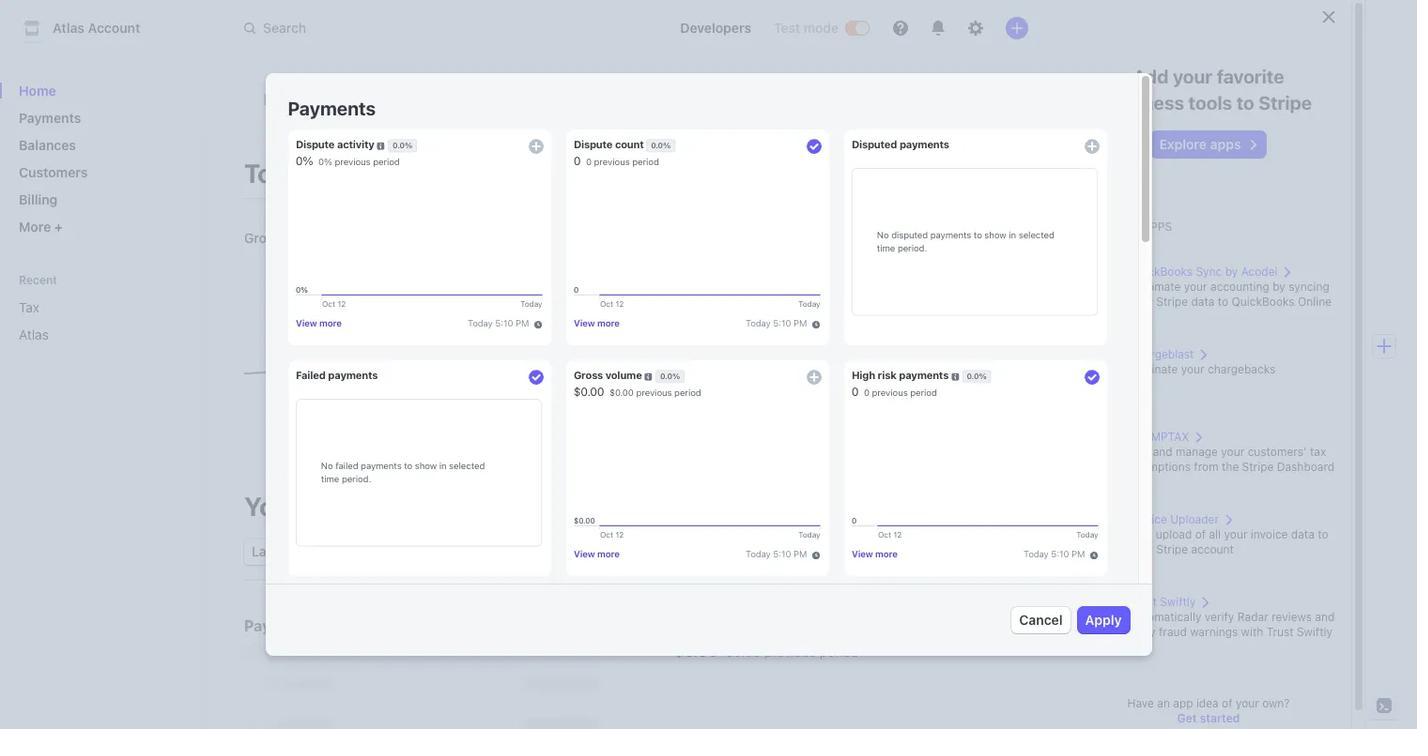 Task type: describe. For each thing, give the bounding box(es) containing it.
payments down 7
[[244, 618, 316, 635]]

exemptax
[[1130, 430, 1190, 444]]

started
[[1200, 712, 1240, 726]]

by inside automate your accounting by syncing your stripe data to quickbooks online
[[1273, 280, 1286, 294]]

continue
[[457, 109, 509, 125]]

gross
[[244, 230, 281, 246]]

explore
[[1160, 136, 1207, 152]]

reviews
[[1272, 611, 1312, 625]]

last
[[252, 544, 278, 560]]

$0.00 $0.00 previous period
[[674, 642, 859, 661]]

edit
[[997, 544, 1021, 560]]

core navigation links element
[[11, 75, 192, 242]]

stripe inside see and manage your customers' tax exemptions from the stripe dashboard
[[1243, 460, 1274, 474]]

$0.00 inside $0.00 $0.00 previous period
[[726, 644, 761, 660]]

12
[[401, 544, 415, 560]]

compared to
[[479, 544, 556, 560]]

home link
[[11, 75, 192, 106]]

your right all
[[1225, 528, 1248, 542]]

complete
[[286, 109, 344, 125]]

up
[[558, 109, 574, 125]]

developers
[[680, 20, 752, 36]]

$25,000.00
[[523, 676, 599, 692]]

upload
[[1156, 528, 1192, 542]]

your down automate
[[1130, 295, 1154, 309]]

apps
[[1143, 220, 1173, 234]]

0 horizontal spatial swiftly
[[1160, 596, 1196, 610]]

bulk upload of all your invoice data to your stripe account
[[1130, 528, 1329, 557]]

cancel
[[1020, 613, 1063, 629]]

swiftly inside "automatically verify radar reviews and early fraud warnings with trust swiftly"
[[1297, 626, 1333, 640]]

0 horizontal spatial $0.00
[[674, 642, 718, 661]]

invoice
[[1130, 513, 1168, 527]]

explore apps link
[[1152, 132, 1266, 158]]

customers
[[19, 164, 88, 180]]

payouts —
[[792, 357, 842, 402]]

0 vertical spatial application
[[361, 91, 429, 107]]

7
[[282, 544, 289, 560]]

app
[[1174, 697, 1194, 711]]

—
[[792, 380, 808, 402]]

trust swiftly
[[1130, 596, 1196, 610]]

home
[[19, 83, 56, 99]]

exemptions
[[1130, 460, 1191, 474]]

previous period
[[571, 544, 668, 560]]

to inside add your favorite business tools to stripe
[[1237, 92, 1255, 114]]

bulk
[[1130, 528, 1153, 542]]

trust swiftly image
[[1081, 596, 1119, 633]]

data inside bulk upload of all your invoice data to your stripe account
[[1292, 528, 1315, 542]]

developers link
[[673, 13, 759, 43]]

more
[[19, 219, 54, 235]]

tax
[[19, 300, 40, 316]]

quickbooks inside automate your accounting by syncing your stripe data to quickbooks online
[[1232, 295, 1295, 309]]

cancel button
[[1012, 608, 1071, 634]]

balances link
[[11, 130, 192, 161]]

previous period button
[[563, 539, 694, 566]]

mode
[[804, 20, 839, 36]]

tax link
[[11, 292, 165, 323]]

edit button
[[972, 539, 1029, 566]]

favorite
[[1217, 66, 1285, 87]]

stripe inside bulk upload of all your invoice data to your stripe account
[[1157, 543, 1188, 557]]

account
[[88, 20, 140, 36]]

invoice
[[1251, 528, 1288, 542]]

automatically verify radar reviews and early fraud warnings with trust swiftly
[[1130, 611, 1335, 640]]

oct 12 – oct 18
[[375, 544, 464, 560]]

overview
[[306, 491, 417, 522]]

featured
[[1081, 220, 1140, 234]]

early
[[1130, 626, 1156, 640]]

trust inside "automatically verify radar reviews and early fraud warnings with trust swiftly"
[[1267, 626, 1294, 640]]

recent navigation links element
[[0, 272, 207, 350]]

acodei
[[1242, 265, 1278, 279]]

tools
[[1189, 92, 1233, 114]]

quickbooks sync by acodei image
[[1081, 265, 1119, 303]]

billing
[[19, 192, 58, 208]]

to inside stripe atlas application complete the application to continue setting up your company.
[[441, 109, 453, 125]]

svg image
[[263, 94, 274, 105]]

have an app idea of your own? get started
[[1128, 697, 1290, 726]]

verify
[[1205, 611, 1235, 625]]

your down quickbooks sync by acodei
[[1184, 280, 1208, 294]]

payouts
[[792, 357, 842, 373]]

1 oct from the left
[[375, 544, 398, 560]]

apply
[[1086, 613, 1122, 629]]

usd balance
[[792, 230, 873, 246]]

setting
[[513, 109, 555, 125]]

see
[[1130, 445, 1150, 459]]

sync
[[1196, 265, 1223, 279]]

chargeblast image
[[1081, 348, 1119, 385]]

payments link
[[11, 102, 192, 133]]

period inside $0.00 $0.00 previous period
[[820, 644, 859, 660]]

gross volume
[[244, 230, 329, 246]]

period inside previous period popup button
[[628, 544, 668, 560]]

recent
[[19, 273, 57, 287]]

last 7 days button
[[244, 539, 348, 566]]

0 vertical spatial quickbooks
[[1130, 265, 1193, 279]]

atlas account button
[[19, 15, 159, 41]]

tax
[[1310, 445, 1327, 459]]

customers link
[[11, 157, 192, 188]]

and inside see and manage your customers' tax exemptions from the stripe dashboard
[[1153, 445, 1173, 459]]

your
[[244, 491, 300, 522]]

billing link
[[11, 184, 192, 215]]

payments inside core navigation links element
[[19, 110, 81, 126]]

apply button
[[1078, 608, 1130, 634]]



Task type: vqa. For each thing, say whether or not it's contained in the screenshot.
Edit toolbar
yes



Task type: locate. For each thing, give the bounding box(es) containing it.
1 vertical spatial application
[[371, 109, 437, 125]]

edit toolbar
[[907, 539, 1029, 566]]

1 vertical spatial period
[[820, 644, 859, 660]]

1 vertical spatial swiftly
[[1297, 626, 1333, 640]]

1 vertical spatial and
[[1316, 611, 1335, 625]]

atlas
[[53, 20, 85, 36], [326, 91, 357, 107], [19, 327, 49, 343]]

the right complete
[[348, 109, 367, 125]]

of
[[1196, 528, 1206, 542], [1222, 697, 1233, 711]]

1 horizontal spatial and
[[1316, 611, 1335, 625]]

0 vertical spatial trust
[[1130, 596, 1157, 610]]

stripe down favorite
[[1259, 92, 1313, 114]]

1 horizontal spatial swiftly
[[1297, 626, 1333, 640]]

quickbooks sync by acodei
[[1130, 265, 1278, 279]]

explore apps
[[1160, 136, 1242, 152]]

0 horizontal spatial trust
[[1130, 596, 1157, 610]]

exemptax image
[[1081, 430, 1119, 468]]

atlas inside button
[[53, 20, 85, 36]]

account
[[1192, 543, 1234, 557]]

0 horizontal spatial and
[[1153, 445, 1173, 459]]

swiftly
[[1160, 596, 1196, 610], [1297, 626, 1333, 640]]

invoice uploader
[[1130, 513, 1219, 527]]

automatically
[[1130, 611, 1202, 625]]

0 vertical spatial atlas
[[53, 20, 85, 36]]

stripe inside stripe atlas application complete the application to continue setting up your company.
[[286, 91, 323, 107]]

1 horizontal spatial quickbooks
[[1232, 295, 1295, 309]]

your right manage
[[1222, 445, 1245, 459]]

automate your accounting by syncing your stripe data to quickbooks online
[[1130, 280, 1332, 309]]

eliminate
[[1130, 363, 1178, 377]]

the inside see and manage your customers' tax exemptions from the stripe dashboard
[[1222, 460, 1239, 474]]

days
[[293, 544, 322, 560]]

application left continue
[[371, 109, 437, 125]]

application down the search search box
[[361, 91, 429, 107]]

by down acodei
[[1273, 280, 1286, 294]]

0 vertical spatial the
[[348, 109, 367, 125]]

search
[[263, 20, 306, 36]]

to down accounting
[[1218, 295, 1229, 309]]

chargeblast
[[1130, 348, 1194, 362]]

company.
[[607, 109, 666, 125]]

0 horizontal spatial period
[[628, 544, 668, 560]]

your down bulk in the right of the page
[[1130, 543, 1154, 557]]

by
[[1226, 265, 1239, 279], [1273, 280, 1286, 294]]

atlas down tax
[[19, 327, 49, 343]]

1 horizontal spatial period
[[820, 644, 859, 660]]

more button
[[11, 211, 192, 242]]

add
[[1133, 66, 1169, 87]]

your inside have an app idea of your own? get started
[[1236, 697, 1260, 711]]

idea
[[1197, 697, 1219, 711]]

0 horizontal spatial quickbooks
[[1130, 265, 1193, 279]]

chargebacks
[[1208, 363, 1276, 377]]

2 horizontal spatial atlas
[[326, 91, 357, 107]]

0 vertical spatial data
[[1192, 295, 1215, 309]]

uploader
[[1171, 513, 1219, 527]]

test
[[774, 20, 800, 36]]

1 vertical spatial quickbooks
[[1232, 295, 1295, 309]]

quickbooks up automate
[[1130, 265, 1193, 279]]

atlas inside stripe atlas application complete the application to continue setting up your company.
[[326, 91, 357, 107]]

0 horizontal spatial by
[[1226, 265, 1239, 279]]

swiftly down reviews in the right bottom of the page
[[1297, 626, 1333, 640]]

to
[[1237, 92, 1255, 114], [441, 109, 453, 125], [1218, 295, 1229, 309], [1318, 528, 1329, 542], [544, 544, 556, 560]]

your down chargeblast in the top of the page
[[1182, 363, 1205, 377]]

fraud
[[1159, 626, 1187, 640]]

1 vertical spatial the
[[1222, 460, 1239, 474]]

18
[[449, 544, 464, 560]]

atlas for atlas account
[[53, 20, 85, 36]]

1 horizontal spatial the
[[1222, 460, 1239, 474]]

apps
[[1211, 136, 1242, 152]]

0 horizontal spatial data
[[1192, 295, 1215, 309]]

payments alert dialog
[[265, 73, 1152, 730]]

1 horizontal spatial data
[[1292, 528, 1315, 542]]

2 vertical spatial atlas
[[19, 327, 49, 343]]

your inside stripe atlas application complete the application to continue setting up your company.
[[577, 109, 604, 125]]

of up started
[[1222, 697, 1233, 711]]

0 horizontal spatial atlas
[[19, 327, 49, 343]]

atlas link
[[11, 319, 165, 350]]

trust
[[1130, 596, 1157, 610], [1267, 626, 1294, 640]]

of inside have an app idea of your own? get started
[[1222, 697, 1233, 711]]

stripe
[[286, 91, 323, 107], [1259, 92, 1313, 114], [1157, 295, 1188, 309], [1243, 460, 1274, 474], [1157, 543, 1188, 557]]

quickbooks down accounting
[[1232, 295, 1295, 309]]

the inside stripe atlas application complete the application to continue setting up your company.
[[348, 109, 367, 125]]

online
[[1298, 295, 1332, 309]]

see and manage your customers' tax exemptions from the stripe dashboard
[[1130, 445, 1335, 474]]

dashboard
[[1277, 460, 1335, 474]]

of inside bulk upload of all your invoice data to your stripe account
[[1196, 528, 1206, 542]]

0 vertical spatial swiftly
[[1160, 596, 1196, 610]]

manage
[[1176, 445, 1218, 459]]

0 horizontal spatial oct
[[375, 544, 398, 560]]

from
[[1194, 460, 1219, 474]]

atlas left 'account'
[[53, 20, 85, 36]]

accounting
[[1211, 280, 1270, 294]]

1 horizontal spatial oct
[[423, 544, 446, 560]]

and up exemptions
[[1153, 445, 1173, 459]]

stripe down 'upload'
[[1157, 543, 1188, 557]]

syncing
[[1289, 280, 1330, 294]]

by up accounting
[[1226, 265, 1239, 279]]

atlas up complete
[[326, 91, 357, 107]]

0 horizontal spatial of
[[1196, 528, 1206, 542]]

payments up balances on the left
[[19, 110, 81, 126]]

swiftly up automatically
[[1160, 596, 1196, 610]]

to left continue
[[441, 109, 453, 125]]

have
[[1128, 697, 1155, 711]]

balances
[[19, 137, 76, 153]]

your left own?
[[1236, 697, 1260, 711]]

warnings
[[1191, 626, 1238, 640]]

1 horizontal spatial atlas
[[53, 20, 85, 36]]

usd
[[792, 230, 820, 246]]

1 horizontal spatial by
[[1273, 280, 1286, 294]]

your right up
[[577, 109, 604, 125]]

add your favorite business tools to stripe
[[1106, 66, 1313, 114]]

your inside add your favorite business tools to stripe
[[1173, 66, 1213, 87]]

atlas inside the recent "element"
[[19, 327, 49, 343]]

automate
[[1130, 280, 1181, 294]]

customers'
[[1248, 445, 1307, 459]]

1 horizontal spatial trust
[[1267, 626, 1294, 640]]

to down favorite
[[1237, 92, 1255, 114]]

trust up automatically
[[1130, 596, 1157, 610]]

last 7 days
[[252, 544, 322, 560]]

data down quickbooks sync by acodei
[[1192, 295, 1215, 309]]

0 horizontal spatial the
[[348, 109, 367, 125]]

0 vertical spatial period
[[628, 544, 668, 560]]

of left all
[[1196, 528, 1206, 542]]

eliminate your chargebacks
[[1130, 363, 1276, 377]]

data right invoice
[[1292, 528, 1315, 542]]

your inside see and manage your customers' tax exemptions from the stripe dashboard
[[1222, 445, 1245, 459]]

previous
[[571, 544, 624, 560]]

stripe down customers'
[[1243, 460, 1274, 474]]

trust down reviews in the right bottom of the page
[[1267, 626, 1294, 640]]

stripe inside add your favorite business tools to stripe
[[1259, 92, 1313, 114]]

1 horizontal spatial $0.00
[[726, 644, 761, 660]]

figure
[[244, 281, 755, 375], [244, 281, 755, 375]]

radar
[[1238, 611, 1269, 625]]

to right invoice
[[1318, 528, 1329, 542]]

and inside "automatically verify radar reviews and early fraud warnings with trust swiftly"
[[1316, 611, 1335, 625]]

the right from
[[1222, 460, 1239, 474]]

get
[[1178, 712, 1197, 726]]

stripe inside automate your accounting by syncing your stripe data to quickbooks online
[[1157, 295, 1188, 309]]

atlas account
[[53, 20, 140, 36]]

your up tools at the top of the page
[[1173, 66, 1213, 87]]

2 oct from the left
[[423, 544, 446, 560]]

test mode
[[774, 20, 839, 36]]

previous
[[765, 644, 816, 660]]

1 horizontal spatial of
[[1222, 697, 1233, 711]]

business
[[1106, 92, 1185, 114]]

1 vertical spatial data
[[1292, 528, 1315, 542]]

atlas for the atlas link
[[19, 327, 49, 343]]

to right compared
[[544, 544, 556, 560]]

recent element
[[0, 292, 207, 350]]

Search search field
[[233, 11, 650, 46]]

oct left the 12
[[375, 544, 398, 560]]

stripe down automate
[[1157, 295, 1188, 309]]

data inside automate your accounting by syncing your stripe data to quickbooks online
[[1192, 295, 1215, 309]]

$0.00
[[674, 642, 718, 661], [726, 644, 761, 660]]

own?
[[1263, 697, 1290, 711]]

to inside automate your accounting by syncing your stripe data to quickbooks online
[[1218, 295, 1229, 309]]

and right reviews in the right bottom of the page
[[1316, 611, 1335, 625]]

1 vertical spatial atlas
[[326, 91, 357, 107]]

to inside bulk upload of all your invoice data to your stripe account
[[1318, 528, 1329, 542]]

1 vertical spatial of
[[1222, 697, 1233, 711]]

stripe atlas application complete the application to continue setting up your company.
[[286, 91, 666, 125]]

volume
[[284, 230, 329, 246]]

0 vertical spatial and
[[1153, 445, 1173, 459]]

1 vertical spatial trust
[[1267, 626, 1294, 640]]

payments right the svg image at the left top of page
[[288, 97, 376, 119]]

0 vertical spatial of
[[1196, 528, 1206, 542]]

oct left 18
[[423, 544, 446, 560]]

stripe up complete
[[286, 91, 323, 107]]

with
[[1242, 626, 1264, 640]]

invoice uploader image
[[1081, 513, 1119, 551]]

payments inside alert dialog
[[288, 97, 376, 119]]

all
[[1210, 528, 1221, 542]]

1 vertical spatial by
[[1273, 280, 1286, 294]]

0 vertical spatial by
[[1226, 265, 1239, 279]]

payments grid
[[244, 664, 599, 730]]

and
[[1153, 445, 1173, 459], [1316, 611, 1335, 625]]



